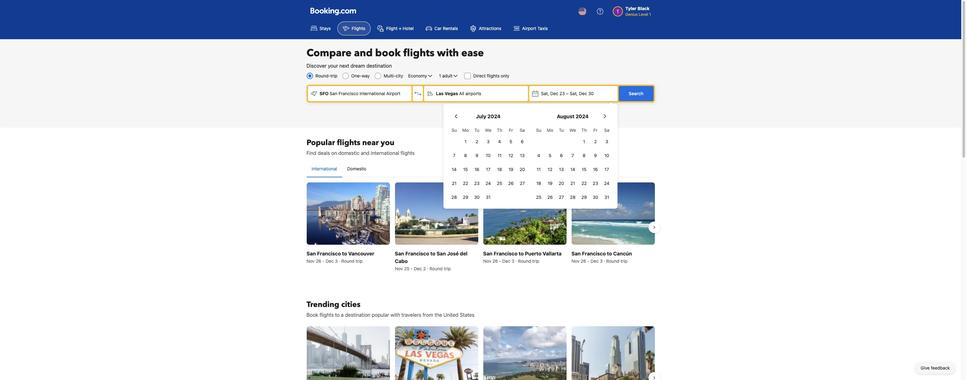Task type: vqa. For each thing, say whether or not it's contained in the screenshot.


Task type: describe. For each thing, give the bounding box(es) containing it.
a
[[341, 313, 344, 318]]

near
[[363, 138, 379, 148]]

4 for 4 checkbox
[[499, 139, 501, 144]]

29 for 29 option
[[463, 195, 469, 200]]

tyler black genius level 1
[[626, 6, 651, 17]]

8 for 8 july 2024 checkbox
[[464, 153, 467, 158]]

discover
[[307, 63, 327, 69]]

flights inside trending cities book flights to a destination popular with travelers from the united states
[[320, 313, 334, 318]]

francisco for san francisco to vancouver
[[317, 251, 341, 257]]

1 inside popup button
[[439, 73, 441, 79]]

31 July 2024 checkbox
[[483, 191, 494, 204]]

airport taxis link
[[508, 22, 554, 35]]

13 July 2024 checkbox
[[517, 150, 528, 162]]

tu for august
[[559, 128, 564, 133]]

18 July 2024 checkbox
[[494, 163, 506, 176]]

san francisco to vancouver nov 26 - dec 3 · round trip
[[307, 251, 375, 264]]

attractions
[[479, 26, 502, 31]]

trip down the 'your'
[[331, 73, 338, 79]]

tu for july
[[475, 128, 480, 133]]

10 for 10 july 2024 option
[[486, 153, 491, 158]]

car rentals link
[[421, 22, 464, 35]]

5 August 2024 checkbox
[[545, 150, 556, 162]]

19 August 2024 checkbox
[[545, 177, 556, 190]]

–
[[566, 91, 569, 96]]

flight + hotel
[[386, 26, 414, 31]]

to inside trending cities book flights to a destination popular with travelers from the united states
[[335, 313, 340, 318]]

26 inside san francisco to cancún nov 26 - dec 3 · round trip
[[581, 259, 587, 264]]

23 July 2024 checkbox
[[472, 177, 483, 190]]

mo for august
[[547, 128, 554, 133]]

sfo
[[320, 91, 329, 96]]

5 July 2024 checkbox
[[506, 136, 517, 148]]

9 for 9 option
[[476, 153, 479, 158]]

all
[[459, 91, 465, 96]]

13 for 13 august 2024 option
[[559, 167, 564, 172]]

18 for 18 "option"
[[498, 167, 502, 172]]

21 August 2024 checkbox
[[567, 177, 579, 190]]

1 July 2024 checkbox
[[460, 136, 472, 148]]

multi-city
[[384, 73, 403, 79]]

give feedback button
[[916, 363, 956, 374]]

genius
[[626, 12, 638, 17]]

popular flights near you find deals on domestic and international flights
[[307, 138, 415, 156]]

next
[[340, 63, 349, 69]]

flights inside the compare and book flights with ease discover your next dream destination
[[404, 46, 435, 60]]

21 July 2024 checkbox
[[449, 177, 460, 190]]

region containing san francisco to vancouver
[[302, 180, 660, 275]]

we for july
[[485, 128, 492, 133]]

8 for 8 august 2024 option
[[583, 153, 586, 158]]

15 for 15 checkbox
[[464, 167, 468, 172]]

9 for 9 august 2024 option
[[594, 153, 597, 158]]

round inside san francisco to puerto vallarta nov 26 - dec 3 · round trip
[[518, 259, 531, 264]]

19 for 19 checkbox
[[548, 181, 553, 186]]

24 for 24 july 2024 option
[[486, 181, 491, 186]]

3 August 2024 checkbox
[[602, 136, 613, 148]]

francisco for san francisco to cancún
[[582, 251, 606, 257]]

vegas
[[445, 91, 458, 96]]

josé
[[447, 251, 459, 257]]

international button
[[307, 161, 342, 177]]

new york, united states of america image
[[307, 327, 390, 381]]

flights right international
[[401, 150, 415, 156]]

2024 for july 2024
[[488, 114, 501, 119]]

- inside san francisco to san josé del cabo nov 25 - dec 2 · round trip
[[411, 266, 413, 272]]

compare and book flights with ease discover your next dream destination
[[307, 46, 484, 69]]

1 sat, from the left
[[541, 91, 549, 96]]

13 August 2024 checkbox
[[556, 163, 567, 176]]

travelers
[[402, 313, 422, 318]]

su for july
[[452, 128, 457, 133]]

sat, dec 23 – sat, dec 30 button
[[530, 86, 618, 101]]

trending
[[307, 300, 340, 311]]

cancún
[[614, 251, 632, 257]]

11 for 11 august 2024 checkbox
[[537, 167, 541, 172]]

15 July 2024 checkbox
[[460, 163, 472, 176]]

2 inside san francisco to san josé del cabo nov 25 - dec 2 · round trip
[[424, 266, 426, 272]]

11 for 11 july 2024 checkbox
[[498, 153, 502, 158]]

book
[[307, 313, 318, 318]]

car rentals
[[435, 26, 458, 31]]

hotel
[[403, 26, 414, 31]]

3 inside san francisco to puerto vallarta nov 26 - dec 3 · round trip
[[512, 259, 515, 264]]

6 August 2024 checkbox
[[556, 150, 567, 162]]

1 adult
[[439, 73, 453, 79]]

with inside trending cities book flights to a destination popular with travelers from the united states
[[391, 313, 400, 318]]

tyler
[[626, 6, 637, 11]]

july
[[476, 114, 487, 119]]

domestic
[[339, 150, 360, 156]]

th for august 2024
[[582, 128, 587, 133]]

your
[[328, 63, 338, 69]]

popular
[[372, 313, 389, 318]]

nov inside san francisco to puerto vallarta nov 26 - dec 3 · round trip
[[484, 259, 492, 264]]

trending cities book flights to a destination popular with travelers from the united states
[[307, 300, 475, 318]]

san for san francisco to vancouver
[[307, 251, 316, 257]]

flights link
[[338, 22, 371, 35]]

12 July 2024 checkbox
[[506, 150, 517, 162]]

flight + hotel link
[[372, 22, 419, 35]]

direct flights only
[[474, 73, 510, 79]]

cabo
[[395, 259, 408, 265]]

26 inside checkbox
[[548, 195, 553, 200]]

3 inside 3 july 2024 checkbox
[[487, 139, 490, 144]]

the
[[435, 313, 442, 318]]

round-
[[316, 73, 331, 79]]

30 inside "dropdown button"
[[589, 91, 594, 96]]

4 for 4 august 2024 checkbox
[[538, 153, 541, 158]]

vancouver
[[349, 251, 375, 257]]

28 July 2024 checkbox
[[449, 191, 460, 204]]

sa for july 2024
[[520, 128, 525, 133]]

san francisco to puerto vallarta nov 26 - dec 3 · round trip
[[484, 251, 562, 264]]

8 August 2024 checkbox
[[579, 150, 590, 162]]

22 July 2024 checkbox
[[460, 177, 472, 190]]

del
[[460, 251, 468, 257]]

su for august
[[536, 128, 542, 133]]

20 July 2024 checkbox
[[517, 163, 528, 176]]

26 inside san francisco to vancouver nov 26 - dec 3 · round trip
[[316, 259, 321, 264]]

airport taxis
[[523, 26, 548, 31]]

and inside popular flights near you find deals on domestic and international flights
[[361, 150, 370, 156]]

16 July 2024 checkbox
[[472, 163, 483, 176]]

4 July 2024 checkbox
[[494, 136, 506, 148]]

san francisco to cancún image
[[572, 183, 655, 245]]

to for puerto
[[519, 251, 524, 257]]

ease
[[462, 46, 484, 60]]

25 inside san francisco to san josé del cabo nov 25 - dec 2 · round trip
[[404, 266, 410, 272]]

flight
[[386, 26, 398, 31]]

find
[[307, 150, 317, 156]]

· inside san francisco to vancouver nov 26 - dec 3 · round trip
[[339, 259, 340, 264]]

nov inside san francisco to san josé del cabo nov 25 - dec 2 · round trip
[[395, 266, 403, 272]]

25 for 25 july 2024 'option'
[[497, 181, 503, 186]]

multi-
[[384, 73, 396, 79]]

dream
[[351, 63, 365, 69]]

- inside san francisco to vancouver nov 26 - dec 3 · round trip
[[323, 259, 325, 264]]

destination inside trending cities book flights to a destination popular with travelers from the united states
[[345, 313, 371, 318]]

11 July 2024 checkbox
[[494, 150, 506, 162]]

29 for 29 august 2024 option
[[582, 195, 587, 200]]

0 horizontal spatial airport
[[387, 91, 401, 96]]

1 inside 'option'
[[465, 139, 467, 144]]

dec inside san francisco to puerto vallarta nov 26 - dec 3 · round trip
[[503, 259, 511, 264]]

san francisco to san josé del cabo nov 25 - dec 2 · round trip
[[395, 251, 468, 272]]

to for san
[[431, 251, 436, 257]]

10 August 2024 checkbox
[[602, 150, 613, 162]]

to for vancouver
[[342, 251, 347, 257]]

taxis
[[538, 26, 548, 31]]

15 for 15 august 2024 option
[[582, 167, 587, 172]]

7 July 2024 checkbox
[[449, 150, 460, 162]]

vallarta
[[543, 251, 562, 257]]

6 July 2024 checkbox
[[517, 136, 528, 148]]

give
[[921, 366, 930, 371]]

round-trip
[[316, 73, 338, 79]]

with inside the compare and book flights with ease discover your next dream destination
[[437, 46, 459, 60]]

one-way
[[352, 73, 370, 79]]

23 inside "dropdown button"
[[560, 91, 565, 96]]

dec inside san francisco to cancún nov 26 - dec 3 · round trip
[[591, 259, 599, 264]]

28 August 2024 checkbox
[[567, 191, 579, 204]]

30 for 30 checkbox
[[593, 195, 599, 200]]

27 for 27 august 2024 option on the right of the page
[[559, 195, 564, 200]]

15 August 2024 checkbox
[[579, 163, 590, 176]]

1 inside the tyler black genius level 1
[[650, 12, 651, 17]]

24 July 2024 checkbox
[[483, 177, 494, 190]]

united
[[444, 313, 459, 318]]

destination inside the compare and book flights with ease discover your next dream destination
[[367, 63, 392, 69]]

16 for 16 'checkbox'
[[475, 167, 480, 172]]

feedback
[[932, 366, 951, 371]]

29 August 2024 checkbox
[[579, 191, 590, 204]]

san francisco to cancún nov 26 - dec 3 · round trip
[[572, 251, 632, 264]]

+
[[399, 26, 402, 31]]

economy
[[408, 73, 427, 79]]

you
[[381, 138, 395, 148]]

los angeles, united states of america image
[[572, 327, 655, 381]]

trip inside san francisco to vancouver nov 26 - dec 3 · round trip
[[356, 259, 363, 264]]

airports
[[466, 91, 482, 96]]

21 for 21 august 2024 option
[[571, 181, 575, 186]]

compare
[[307, 46, 352, 60]]

20 for 20 july 2024 checkbox
[[520, 167, 525, 172]]

adult
[[443, 73, 453, 79]]

nov inside san francisco to vancouver nov 26 - dec 3 · round trip
[[307, 259, 315, 264]]

popular
[[307, 138, 335, 148]]

1 horizontal spatial airport
[[523, 26, 537, 31]]

level
[[639, 12, 649, 17]]

12 August 2024 checkbox
[[545, 163, 556, 176]]

20 for 20 august 2024 checkbox
[[559, 181, 565, 186]]

from
[[423, 313, 434, 318]]

trip inside san francisco to cancún nov 26 - dec 3 · round trip
[[621, 259, 628, 264]]

14 for 14 option
[[571, 167, 576, 172]]

flights up domestic
[[337, 138, 361, 148]]

dec inside san francisco to san josé del cabo nov 25 - dec 2 · round trip
[[414, 266, 422, 272]]

flights
[[352, 26, 366, 31]]

23 for 23 august 2024 option
[[593, 181, 599, 186]]



Task type: locate. For each thing, give the bounding box(es) containing it.
0 horizontal spatial international
[[312, 166, 337, 172]]

16 inside option
[[593, 167, 598, 172]]

8 July 2024 checkbox
[[460, 150, 472, 162]]

28
[[452, 195, 457, 200], [570, 195, 576, 200]]

29 right 28 august 2024 option
[[582, 195, 587, 200]]

25
[[497, 181, 503, 186], [536, 195, 542, 200], [404, 266, 410, 272]]

august
[[557, 114, 575, 119]]

5 for 5 august 2024 option
[[549, 153, 552, 158]]

17
[[486, 167, 491, 172], [605, 167, 609, 172]]

2 9 from the left
[[594, 153, 597, 158]]

to inside san francisco to puerto vallarta nov 26 - dec 3 · round trip
[[519, 251, 524, 257]]

0 horizontal spatial 29
[[463, 195, 469, 200]]

22 August 2024 checkbox
[[579, 177, 590, 190]]

15
[[464, 167, 468, 172], [582, 167, 587, 172]]

1 horizontal spatial 9
[[594, 153, 597, 158]]

2 21 from the left
[[571, 181, 575, 186]]

0 horizontal spatial 15
[[464, 167, 468, 172]]

1 horizontal spatial 25
[[497, 181, 503, 186]]

stays
[[320, 26, 331, 31]]

9 right 8 august 2024 option
[[594, 153, 597, 158]]

trip inside san francisco to san josé del cabo nov 25 - dec 2 · round trip
[[444, 266, 451, 272]]

direct
[[474, 73, 486, 79]]

9 right 8 july 2024 checkbox
[[476, 153, 479, 158]]

16 right 15 checkbox
[[475, 167, 480, 172]]

0 horizontal spatial 13
[[520, 153, 525, 158]]

we up 3 july 2024 checkbox
[[485, 128, 492, 133]]

3
[[487, 139, 490, 144], [606, 139, 609, 144], [335, 259, 338, 264], [512, 259, 515, 264], [600, 259, 603, 264]]

francisco
[[339, 91, 359, 96], [317, 251, 341, 257], [406, 251, 430, 257], [494, 251, 518, 257], [582, 251, 606, 257]]

7 left 8 july 2024 checkbox
[[453, 153, 456, 158]]

2 28 from the left
[[570, 195, 576, 200]]

19 inside checkbox
[[509, 167, 514, 172]]

16 for 16 option
[[593, 167, 598, 172]]

25 July 2024 checkbox
[[494, 177, 506, 190]]

1 vertical spatial 12
[[548, 167, 553, 172]]

airport
[[523, 26, 537, 31], [387, 91, 401, 96]]

1 horizontal spatial 31
[[605, 195, 610, 200]]

rentals
[[443, 26, 458, 31]]

1 vertical spatial 19
[[548, 181, 553, 186]]

round inside san francisco to san josé del cabo nov 25 - dec 2 · round trip
[[430, 266, 443, 272]]

flights
[[404, 46, 435, 60], [487, 73, 500, 79], [337, 138, 361, 148], [401, 150, 415, 156], [320, 313, 334, 318]]

flights left 'only'
[[487, 73, 500, 79]]

1 inside checkbox
[[584, 139, 586, 144]]

international inside button
[[312, 166, 337, 172]]

18 August 2024 checkbox
[[533, 177, 545, 190]]

destination down cities
[[345, 313, 371, 318]]

fr up 5 checkbox at the right of the page
[[509, 128, 513, 133]]

-
[[323, 259, 325, 264], [499, 259, 501, 264], [588, 259, 590, 264], [411, 266, 413, 272]]

31 August 2024 checkbox
[[602, 191, 613, 204]]

19 for 19 checkbox
[[509, 167, 514, 172]]

1 horizontal spatial we
[[570, 128, 576, 133]]

1 2024 from the left
[[488, 114, 501, 119]]

sfo san francisco international airport
[[320, 91, 401, 96]]

1 su from the left
[[452, 128, 457, 133]]

1 vertical spatial destination
[[345, 313, 371, 318]]

0 horizontal spatial 31
[[486, 195, 491, 200]]

states
[[460, 313, 475, 318]]

2 10 from the left
[[605, 153, 610, 158]]

11 inside checkbox
[[498, 153, 502, 158]]

to inside san francisco to vancouver nov 26 - dec 3 · round trip
[[342, 251, 347, 257]]

5 inside checkbox
[[510, 139, 513, 144]]

11 left the 12 august 2024 option
[[537, 167, 541, 172]]

1 horizontal spatial 15
[[582, 167, 587, 172]]

21 for 21 option
[[452, 181, 457, 186]]

1 horizontal spatial 7
[[572, 153, 574, 158]]

san francisco to puerto vallarta image
[[484, 183, 567, 245]]

28 for 28 august 2024 option
[[570, 195, 576, 200]]

tu down august
[[559, 128, 564, 133]]

mo up 1 july 2024 'option'
[[463, 128, 469, 133]]

19 right 18 august 2024 "checkbox"
[[548, 181, 553, 186]]

fr for august 2024
[[594, 128, 598, 133]]

10
[[486, 153, 491, 158], [605, 153, 610, 158]]

25 August 2024 checkbox
[[533, 191, 545, 204]]

francisco inside san francisco to puerto vallarta nov 26 - dec 3 · round trip
[[494, 251, 518, 257]]

17 August 2024 checkbox
[[602, 163, 613, 176]]

1 horizontal spatial 18
[[537, 181, 542, 186]]

1 17 from the left
[[486, 167, 491, 172]]

10 right 9 august 2024 option
[[605, 153, 610, 158]]

- inside san francisco to cancún nov 26 - dec 3 · round trip
[[588, 259, 590, 264]]

8 inside checkbox
[[464, 153, 467, 158]]

0 horizontal spatial 4
[[499, 139, 501, 144]]

12 inside option
[[548, 167, 553, 172]]

0 vertical spatial 13
[[520, 153, 525, 158]]

0 vertical spatial 19
[[509, 167, 514, 172]]

14 July 2024 checkbox
[[449, 163, 460, 176]]

1 horizontal spatial 23
[[560, 91, 565, 96]]

2 24 from the left
[[605, 181, 610, 186]]

1 horizontal spatial 16
[[593, 167, 598, 172]]

1 7 from the left
[[453, 153, 456, 158]]

international
[[360, 91, 385, 96], [312, 166, 337, 172]]

francisco inside san francisco to san josé del cabo nov 25 - dec 2 · round trip
[[406, 251, 430, 257]]

1 24 from the left
[[486, 181, 491, 186]]

4 left 5 august 2024 option
[[538, 153, 541, 158]]

las vegas all airports
[[436, 91, 482, 96]]

28 left 29 august 2024 option
[[570, 195, 576, 200]]

8 right 7 august 2024 'option'
[[583, 153, 586, 158]]

international down deals
[[312, 166, 337, 172]]

7 right 6 august 2024 option
[[572, 153, 574, 158]]

grid
[[449, 124, 528, 204], [533, 124, 613, 204]]

7 for 7 august 2024 'option'
[[572, 153, 574, 158]]

13 inside option
[[520, 153, 525, 158]]

and
[[354, 46, 373, 60], [361, 150, 370, 156]]

international
[[371, 150, 399, 156]]

tab list containing international
[[307, 161, 655, 178]]

14
[[452, 167, 457, 172], [571, 167, 576, 172]]

1 vertical spatial 27
[[559, 195, 564, 200]]

18 left 19 checkbox
[[537, 181, 542, 186]]

14 inside option
[[452, 167, 457, 172]]

trip
[[331, 73, 338, 79], [356, 259, 363, 264], [533, 259, 540, 264], [621, 259, 628, 264], [444, 266, 451, 272]]

2 mo from the left
[[547, 128, 554, 133]]

23 right 22 checkbox
[[593, 181, 599, 186]]

way
[[362, 73, 370, 79]]

fr
[[509, 128, 513, 133], [594, 128, 598, 133]]

san francisco to san josé del cabo image
[[395, 183, 478, 245]]

28 for the 28 option
[[452, 195, 457, 200]]

6 inside 6 july 2024 checkbox
[[521, 139, 524, 144]]

su up 4 august 2024 checkbox
[[536, 128, 542, 133]]

29 July 2024 checkbox
[[460, 191, 472, 204]]

2 sa from the left
[[605, 128, 610, 133]]

20 August 2024 checkbox
[[556, 177, 567, 190]]

destination up multi-
[[367, 63, 392, 69]]

0 vertical spatial 20
[[520, 167, 525, 172]]

1 21 from the left
[[452, 181, 457, 186]]

0 horizontal spatial th
[[497, 128, 503, 133]]

th up the 1 august 2024 checkbox
[[582, 128, 587, 133]]

2 7 from the left
[[572, 153, 574, 158]]

0 horizontal spatial 16
[[475, 167, 480, 172]]

8 inside option
[[583, 153, 586, 158]]

12 right 11 july 2024 checkbox
[[509, 153, 514, 158]]

2 horizontal spatial 2
[[595, 139, 597, 144]]

1 right level
[[650, 12, 651, 17]]

24
[[486, 181, 491, 186], [605, 181, 610, 186]]

black
[[638, 6, 650, 11]]

16 inside 'checkbox'
[[475, 167, 480, 172]]

23 inside checkbox
[[475, 181, 480, 186]]

24 August 2024 checkbox
[[602, 177, 613, 190]]

august 2024
[[557, 114, 589, 119]]

17 for 17 august 2024 checkbox
[[605, 167, 609, 172]]

27 July 2024 checkbox
[[517, 177, 528, 190]]

28 inside option
[[452, 195, 457, 200]]

25 down cabo
[[404, 266, 410, 272]]

su
[[452, 128, 457, 133], [536, 128, 542, 133]]

to inside san francisco to cancún nov 26 - dec 3 · round trip
[[607, 251, 612, 257]]

1 vertical spatial 11
[[537, 167, 541, 172]]

su up "7" checkbox
[[452, 128, 457, 133]]

0 horizontal spatial 23
[[475, 181, 480, 186]]

0 vertical spatial airport
[[523, 26, 537, 31]]

2 inside 'option'
[[595, 139, 597, 144]]

26 inside san francisco to puerto vallarta nov 26 - dec 3 · round trip
[[493, 259, 498, 264]]

1 we from the left
[[485, 128, 492, 133]]

round inside san francisco to vancouver nov 26 - dec 3 · round trip
[[342, 259, 355, 264]]

1 horizontal spatial 4
[[538, 153, 541, 158]]

17 July 2024 checkbox
[[483, 163, 494, 176]]

17 right 16 'checkbox'
[[486, 167, 491, 172]]

1 vertical spatial and
[[361, 150, 370, 156]]

29 left 30 checkbox
[[463, 195, 469, 200]]

30 August 2024 checkbox
[[590, 191, 602, 204]]

30
[[589, 91, 594, 96], [475, 195, 480, 200], [593, 195, 599, 200]]

0 horizontal spatial 9
[[476, 153, 479, 158]]

19 July 2024 checkbox
[[506, 163, 517, 176]]

23 August 2024 checkbox
[[590, 177, 602, 190]]

26 July 2024 checkbox
[[506, 177, 517, 190]]

0 horizontal spatial fr
[[509, 128, 513, 133]]

san for san francisco to san josé del cabo
[[395, 251, 404, 257]]

only
[[501, 73, 510, 79]]

27
[[520, 181, 525, 186], [559, 195, 564, 200]]

cities
[[341, 300, 361, 311]]

10 July 2024 checkbox
[[483, 150, 494, 162]]

flights down trending
[[320, 313, 334, 318]]

4 right 3 july 2024 checkbox
[[499, 139, 501, 144]]

airport down multi-city
[[387, 91, 401, 96]]

19 inside checkbox
[[548, 181, 553, 186]]

and down near
[[361, 150, 370, 156]]

search
[[629, 91, 644, 96]]

27 inside option
[[559, 195, 564, 200]]

1 horizontal spatial 17
[[605, 167, 609, 172]]

on
[[332, 150, 337, 156]]

27 for '27' option
[[520, 181, 525, 186]]

22 right 21 option
[[463, 181, 469, 186]]

23 right 22 july 2024 checkbox
[[475, 181, 480, 186]]

7 inside 'option'
[[572, 153, 574, 158]]

15 inside checkbox
[[464, 167, 468, 172]]

22 for 22 checkbox
[[582, 181, 587, 186]]

5 right 4 checkbox
[[510, 139, 513, 144]]

2 for july 2024
[[476, 139, 479, 144]]

14 inside option
[[571, 167, 576, 172]]

0 horizontal spatial 24
[[486, 181, 491, 186]]

18 right 17 checkbox
[[498, 167, 502, 172]]

domestic button
[[342, 161, 372, 177]]

th for july 2024
[[497, 128, 503, 133]]

1 horizontal spatial sa
[[605, 128, 610, 133]]

6 right 5 checkbox at the right of the page
[[521, 139, 524, 144]]

26 inside checkbox
[[509, 181, 514, 186]]

5 right 4 august 2024 checkbox
[[549, 153, 552, 158]]

17 right 16 option
[[605, 167, 609, 172]]

booking.com logo image
[[311, 7, 356, 15], [311, 7, 356, 15]]

international down way
[[360, 91, 385, 96]]

sa
[[520, 128, 525, 133], [605, 128, 610, 133]]

1 th from the left
[[497, 128, 503, 133]]

2
[[476, 139, 479, 144], [595, 139, 597, 144], [424, 266, 426, 272]]

7 inside checkbox
[[453, 153, 456, 158]]

3 inside san francisco to cancún nov 26 - dec 3 · round trip
[[600, 259, 603, 264]]

30 inside checkbox
[[593, 195, 599, 200]]

trip inside san francisco to puerto vallarta nov 26 - dec 3 · round trip
[[533, 259, 540, 264]]

fr for july 2024
[[509, 128, 513, 133]]

san for san francisco to cancún
[[572, 251, 581, 257]]

2 region from the top
[[302, 324, 660, 381]]

18 for 18 august 2024 "checkbox"
[[537, 181, 542, 186]]

2 July 2024 checkbox
[[472, 136, 483, 148]]

4 inside 4 august 2024 checkbox
[[538, 153, 541, 158]]

give feedback
[[921, 366, 951, 371]]

1 vertical spatial 4
[[538, 153, 541, 158]]

round inside san francisco to cancún nov 26 - dec 3 · round trip
[[607, 259, 620, 264]]

1 vertical spatial 18
[[537, 181, 542, 186]]

1 15 from the left
[[464, 167, 468, 172]]

trip down josé
[[444, 266, 451, 272]]

mo
[[463, 128, 469, 133], [547, 128, 554, 133]]

0 horizontal spatial grid
[[449, 124, 528, 204]]

and up dream
[[354, 46, 373, 60]]

attractions link
[[465, 22, 507, 35]]

1 left 2 august 2024 'option'
[[584, 139, 586, 144]]

12 inside "checkbox"
[[509, 153, 514, 158]]

2 16 from the left
[[593, 167, 598, 172]]

1 10 from the left
[[486, 153, 491, 158]]

and inside the compare and book flights with ease discover your next dream destination
[[354, 46, 373, 60]]

5 inside option
[[549, 153, 552, 158]]

10 right 9 option
[[486, 153, 491, 158]]

1 horizontal spatial with
[[437, 46, 459, 60]]

4 August 2024 checkbox
[[533, 150, 545, 162]]

· inside san francisco to san josé del cabo nov 25 - dec 2 · round trip
[[427, 266, 429, 272]]

13
[[520, 153, 525, 158], [559, 167, 564, 172]]

3 July 2024 checkbox
[[483, 136, 494, 148]]

book
[[375, 46, 401, 60]]

0 horizontal spatial 12
[[509, 153, 514, 158]]

july 2024
[[476, 114, 501, 119]]

31 inside checkbox
[[605, 195, 610, 200]]

0 vertical spatial destination
[[367, 63, 392, 69]]

1 horizontal spatial 2
[[476, 139, 479, 144]]

0 horizontal spatial 10
[[486, 153, 491, 158]]

14 August 2024 checkbox
[[567, 163, 579, 176]]

city
[[396, 73, 403, 79]]

sa for august 2024
[[605, 128, 610, 133]]

9 August 2024 checkbox
[[590, 150, 602, 162]]

30 right 29 option
[[475, 195, 480, 200]]

1 horizontal spatial 27
[[559, 195, 564, 200]]

1 horizontal spatial sat,
[[570, 91, 578, 96]]

to left cancún
[[607, 251, 612, 257]]

3 inside the 3 checkbox
[[606, 139, 609, 144]]

honolulu, united states of america image
[[484, 327, 567, 381]]

12 for the 12 august 2024 option
[[548, 167, 553, 172]]

0 horizontal spatial 6
[[521, 139, 524, 144]]

20
[[520, 167, 525, 172], [559, 181, 565, 186]]

domestic
[[348, 166, 367, 172]]

· inside san francisco to puerto vallarta nov 26 - dec 3 · round trip
[[516, 259, 517, 264]]

25 for 25 checkbox
[[536, 195, 542, 200]]

destination
[[367, 63, 392, 69], [345, 313, 371, 318]]

we down august 2024
[[570, 128, 576, 133]]

1 vertical spatial 6
[[560, 153, 563, 158]]

2 2024 from the left
[[576, 114, 589, 119]]

region
[[302, 180, 660, 275], [302, 324, 660, 381]]

23 inside option
[[593, 181, 599, 186]]

27 right 26 july 2024 checkbox at the top of page
[[520, 181, 525, 186]]

1 22 from the left
[[463, 181, 469, 186]]

11 left 12 "checkbox"
[[498, 153, 502, 158]]

2 sat, from the left
[[570, 91, 578, 96]]

francisco for san francisco to san josé del cabo
[[406, 251, 430, 257]]

1 mo from the left
[[463, 128, 469, 133]]

0 vertical spatial region
[[302, 180, 660, 275]]

2024 right july
[[488, 114, 501, 119]]

1 vertical spatial 5
[[549, 153, 552, 158]]

25 left 26 august 2024 checkbox
[[536, 195, 542, 200]]

mo for july
[[463, 128, 469, 133]]

nov inside san francisco to cancún nov 26 - dec 3 · round trip
[[572, 259, 580, 264]]

1 31 from the left
[[486, 195, 491, 200]]

14 left 15 checkbox
[[452, 167, 457, 172]]

16 August 2024 checkbox
[[590, 163, 602, 176]]

0 horizontal spatial 17
[[486, 167, 491, 172]]

16 right 15 august 2024 option
[[593, 167, 598, 172]]

12 for 12 "checkbox"
[[509, 153, 514, 158]]

grid for august
[[533, 124, 613, 204]]

san inside san francisco to vancouver nov 26 - dec 3 · round trip
[[307, 251, 316, 257]]

18 inside 18 august 2024 "checkbox"
[[537, 181, 542, 186]]

3 inside san francisco to vancouver nov 26 - dec 3 · round trip
[[335, 259, 338, 264]]

7 for "7" checkbox
[[453, 153, 456, 158]]

th up 4 checkbox
[[497, 128, 503, 133]]

1 horizontal spatial 19
[[548, 181, 553, 186]]

1 horizontal spatial 6
[[560, 153, 563, 158]]

grid for july
[[449, 124, 528, 204]]

0 horizontal spatial tu
[[475, 128, 480, 133]]

0 horizontal spatial sat,
[[541, 91, 549, 96]]

13 right the 12 august 2024 option
[[559, 167, 564, 172]]

2 we from the left
[[570, 128, 576, 133]]

francisco for san francisco to puerto vallarta
[[494, 251, 518, 257]]

0 vertical spatial and
[[354, 46, 373, 60]]

1 sa from the left
[[520, 128, 525, 133]]

8 right "7" checkbox
[[464, 153, 467, 158]]

0 horizontal spatial 20
[[520, 167, 525, 172]]

1 8 from the left
[[464, 153, 467, 158]]

21 inside option
[[452, 181, 457, 186]]

30 right –
[[589, 91, 594, 96]]

0 vertical spatial international
[[360, 91, 385, 96]]

1 horizontal spatial 8
[[583, 153, 586, 158]]

to for cancún
[[607, 251, 612, 257]]

0 vertical spatial with
[[437, 46, 459, 60]]

18 inside 18 "option"
[[498, 167, 502, 172]]

24 for '24 august 2024' option
[[605, 181, 610, 186]]

· inside san francisco to cancún nov 26 - dec 3 · round trip
[[604, 259, 606, 264]]

deals
[[318, 150, 330, 156]]

31 inside option
[[486, 195, 491, 200]]

20 right 19 checkbox
[[520, 167, 525, 172]]

1 fr from the left
[[509, 128, 513, 133]]

30 inside checkbox
[[475, 195, 480, 200]]

airport left taxis
[[523, 26, 537, 31]]

13 for 13 july 2024 option
[[520, 153, 525, 158]]

to left puerto
[[519, 251, 524, 257]]

25 inside 25 july 2024 'option'
[[497, 181, 503, 186]]

·
[[339, 259, 340, 264], [516, 259, 517, 264], [604, 259, 606, 264], [427, 266, 429, 272]]

31 for 31 july 2024 option
[[486, 195, 491, 200]]

0 horizontal spatial 2024
[[488, 114, 501, 119]]

17 inside checkbox
[[486, 167, 491, 172]]

1 vertical spatial international
[[312, 166, 337, 172]]

1 horizontal spatial 2024
[[576, 114, 589, 119]]

2 29 from the left
[[582, 195, 587, 200]]

2 22 from the left
[[582, 181, 587, 186]]

tab list
[[307, 161, 655, 178]]

1 grid from the left
[[449, 124, 528, 204]]

9 July 2024 checkbox
[[472, 150, 483, 162]]

4 inside 4 checkbox
[[499, 139, 501, 144]]

11 August 2024 checkbox
[[533, 163, 545, 176]]

sat, right –
[[570, 91, 578, 96]]

las vegas, united states of america image
[[395, 327, 478, 381]]

14 for 14 option
[[452, 167, 457, 172]]

trip down puerto
[[533, 259, 540, 264]]

24 right 23 august 2024 option
[[605, 181, 610, 186]]

2 su from the left
[[536, 128, 542, 133]]

2024 for august 2024
[[576, 114, 589, 119]]

30 for 30 checkbox
[[475, 195, 480, 200]]

22 for 22 july 2024 checkbox
[[463, 181, 469, 186]]

9 inside 9 option
[[476, 153, 479, 158]]

1 horizontal spatial 20
[[559, 181, 565, 186]]

0 horizontal spatial mo
[[463, 128, 469, 133]]

1 vertical spatial region
[[302, 324, 660, 381]]

9 inside 9 august 2024 option
[[594, 153, 597, 158]]

1 vertical spatial airport
[[387, 91, 401, 96]]

0 horizontal spatial 25
[[404, 266, 410, 272]]

1 vertical spatial 13
[[559, 167, 564, 172]]

mo up 5 august 2024 option
[[547, 128, 554, 133]]

fr up 2 august 2024 'option'
[[594, 128, 598, 133]]

trip down vancouver
[[356, 259, 363, 264]]

1 adult button
[[439, 72, 460, 80]]

13 right 12 "checkbox"
[[520, 153, 525, 158]]

30 right 29 august 2024 option
[[593, 195, 599, 200]]

21 right 20 august 2024 checkbox
[[571, 181, 575, 186]]

1 horizontal spatial 14
[[571, 167, 576, 172]]

1 August 2024 checkbox
[[579, 136, 590, 148]]

18
[[498, 167, 502, 172], [537, 181, 542, 186]]

29
[[463, 195, 469, 200], [582, 195, 587, 200]]

1 29 from the left
[[463, 195, 469, 200]]

1 horizontal spatial tu
[[559, 128, 564, 133]]

7 August 2024 checkbox
[[567, 150, 579, 162]]

2 August 2024 checkbox
[[590, 136, 602, 148]]

23
[[560, 91, 565, 96], [475, 181, 480, 186], [593, 181, 599, 186]]

0 vertical spatial 5
[[510, 139, 513, 144]]

0 horizontal spatial 11
[[498, 153, 502, 158]]

2 for august 2024
[[595, 139, 597, 144]]

27 inside option
[[520, 181, 525, 186]]

1 16 from the left
[[475, 167, 480, 172]]

0 vertical spatial 4
[[499, 139, 501, 144]]

2 fr from the left
[[594, 128, 598, 133]]

21 inside option
[[571, 181, 575, 186]]

0 horizontal spatial 19
[[509, 167, 514, 172]]

26 August 2024 checkbox
[[545, 191, 556, 204]]

25 inside 25 checkbox
[[536, 195, 542, 200]]

27 left 28 august 2024 option
[[559, 195, 564, 200]]

we for august
[[570, 128, 576, 133]]

0 vertical spatial 27
[[520, 181, 525, 186]]

22 right 21 august 2024 option
[[582, 181, 587, 186]]

dec inside san francisco to vancouver nov 26 - dec 3 · round trip
[[326, 259, 334, 264]]

17 for 17 checkbox
[[486, 167, 491, 172]]

san for san francisco to puerto vallarta
[[484, 251, 493, 257]]

2 14 from the left
[[571, 167, 576, 172]]

tu up '2 july 2024' checkbox
[[475, 128, 480, 133]]

one-
[[352, 73, 362, 79]]

25 right 24 july 2024 option
[[497, 181, 503, 186]]

6 right 5 august 2024 option
[[560, 153, 563, 158]]

car
[[435, 26, 442, 31]]

29 inside 29 august 2024 option
[[582, 195, 587, 200]]

5 for 5 checkbox at the right of the page
[[510, 139, 513, 144]]

francisco inside san francisco to vancouver nov 26 - dec 3 · round trip
[[317, 251, 341, 257]]

sat,
[[541, 91, 549, 96], [570, 91, 578, 96]]

1 horizontal spatial fr
[[594, 128, 598, 133]]

28 left 29 option
[[452, 195, 457, 200]]

0 horizontal spatial 14
[[452, 167, 457, 172]]

trip down cancún
[[621, 259, 628, 264]]

0 horizontal spatial 7
[[453, 153, 456, 158]]

1
[[650, 12, 651, 17], [439, 73, 441, 79], [465, 139, 467, 144], [584, 139, 586, 144]]

6 inside 6 august 2024 option
[[560, 153, 563, 158]]

1 28 from the left
[[452, 195, 457, 200]]

29 inside 29 option
[[463, 195, 469, 200]]

2 inside checkbox
[[476, 139, 479, 144]]

0 horizontal spatial 2
[[424, 266, 426, 272]]

5
[[510, 139, 513, 144], [549, 153, 552, 158]]

1 9 from the left
[[476, 153, 479, 158]]

11
[[498, 153, 502, 158], [537, 167, 541, 172]]

1 horizontal spatial mo
[[547, 128, 554, 133]]

2 17 from the left
[[605, 167, 609, 172]]

1 horizontal spatial 22
[[582, 181, 587, 186]]

1 horizontal spatial 11
[[537, 167, 541, 172]]

1 horizontal spatial 28
[[570, 195, 576, 200]]

1 horizontal spatial 21
[[571, 181, 575, 186]]

sat, left –
[[541, 91, 549, 96]]

10 for the 10 option
[[605, 153, 610, 158]]

to
[[342, 251, 347, 257], [431, 251, 436, 257], [519, 251, 524, 257], [607, 251, 612, 257], [335, 313, 340, 318]]

2 tu from the left
[[559, 128, 564, 133]]

1 vertical spatial with
[[391, 313, 400, 318]]

2 grid from the left
[[533, 124, 613, 204]]

1 horizontal spatial 24
[[605, 181, 610, 186]]

puerto
[[525, 251, 542, 257]]

0 vertical spatial 12
[[509, 153, 514, 158]]

to left josé
[[431, 251, 436, 257]]

1 horizontal spatial 13
[[559, 167, 564, 172]]

27 August 2024 checkbox
[[556, 191, 567, 204]]

19 right 18 "option"
[[509, 167, 514, 172]]

to left vancouver
[[342, 251, 347, 257]]

1 14 from the left
[[452, 167, 457, 172]]

31 for 31 checkbox
[[605, 195, 610, 200]]

las
[[436, 91, 444, 96]]

stays link
[[306, 22, 336, 35]]

6 for 6 july 2024 checkbox
[[521, 139, 524, 144]]

23 left –
[[560, 91, 565, 96]]

2 15 from the left
[[582, 167, 587, 172]]

20 inside 20 august 2024 checkbox
[[559, 181, 565, 186]]

san inside san francisco to puerto vallarta nov 26 - dec 3 · round trip
[[484, 251, 493, 257]]

1 vertical spatial 20
[[559, 181, 565, 186]]

sat, dec 23 – sat, dec 30
[[541, 91, 594, 96]]

2 th from the left
[[582, 128, 587, 133]]

2024
[[488, 114, 501, 119], [576, 114, 589, 119]]

1 tu from the left
[[475, 128, 480, 133]]

0 vertical spatial 18
[[498, 167, 502, 172]]

14 right 13 august 2024 option
[[571, 167, 576, 172]]

21 left 22 july 2024 checkbox
[[452, 181, 457, 186]]

0 horizontal spatial su
[[452, 128, 457, 133]]

san inside san francisco to cancún nov 26 - dec 3 · round trip
[[572, 251, 581, 257]]

with up adult
[[437, 46, 459, 60]]

0 horizontal spatial 28
[[452, 195, 457, 200]]

30 July 2024 checkbox
[[472, 191, 483, 204]]

flights up economy
[[404, 46, 435, 60]]

to inside san francisco to san josé del cabo nov 25 - dec 2 · round trip
[[431, 251, 436, 257]]

0 horizontal spatial 21
[[452, 181, 457, 186]]

sa up the 3 checkbox
[[605, 128, 610, 133]]

12 left 13 august 2024 option
[[548, 167, 553, 172]]

sa up 6 july 2024 checkbox
[[520, 128, 525, 133]]

1 region from the top
[[302, 180, 660, 275]]

- inside san francisco to puerto vallarta nov 26 - dec 3 · round trip
[[499, 259, 501, 264]]

1 horizontal spatial grid
[[533, 124, 613, 204]]

1 horizontal spatial th
[[582, 128, 587, 133]]

2 31 from the left
[[605, 195, 610, 200]]

9
[[476, 153, 479, 158], [594, 153, 597, 158]]

17 inside checkbox
[[605, 167, 609, 172]]

8
[[464, 153, 467, 158], [583, 153, 586, 158]]

1 vertical spatial 25
[[536, 195, 542, 200]]

1 left '2 july 2024' checkbox
[[465, 139, 467, 144]]

2024 right august
[[576, 114, 589, 119]]

24 right 23 checkbox
[[486, 181, 491, 186]]

san francisco to vancouver image
[[307, 183, 390, 245]]

with right popular on the bottom left
[[391, 313, 400, 318]]

2 8 from the left
[[583, 153, 586, 158]]

23 for 23 checkbox
[[475, 181, 480, 186]]

10 inside option
[[486, 153, 491, 158]]

6 for 6 august 2024 option
[[560, 153, 563, 158]]

13 inside option
[[559, 167, 564, 172]]

0 horizontal spatial 18
[[498, 167, 502, 172]]

to left a on the left of page
[[335, 313, 340, 318]]

1 horizontal spatial su
[[536, 128, 542, 133]]

search button
[[619, 86, 654, 101]]

1 left adult
[[439, 73, 441, 79]]

20 left 21 august 2024 option
[[559, 181, 565, 186]]



